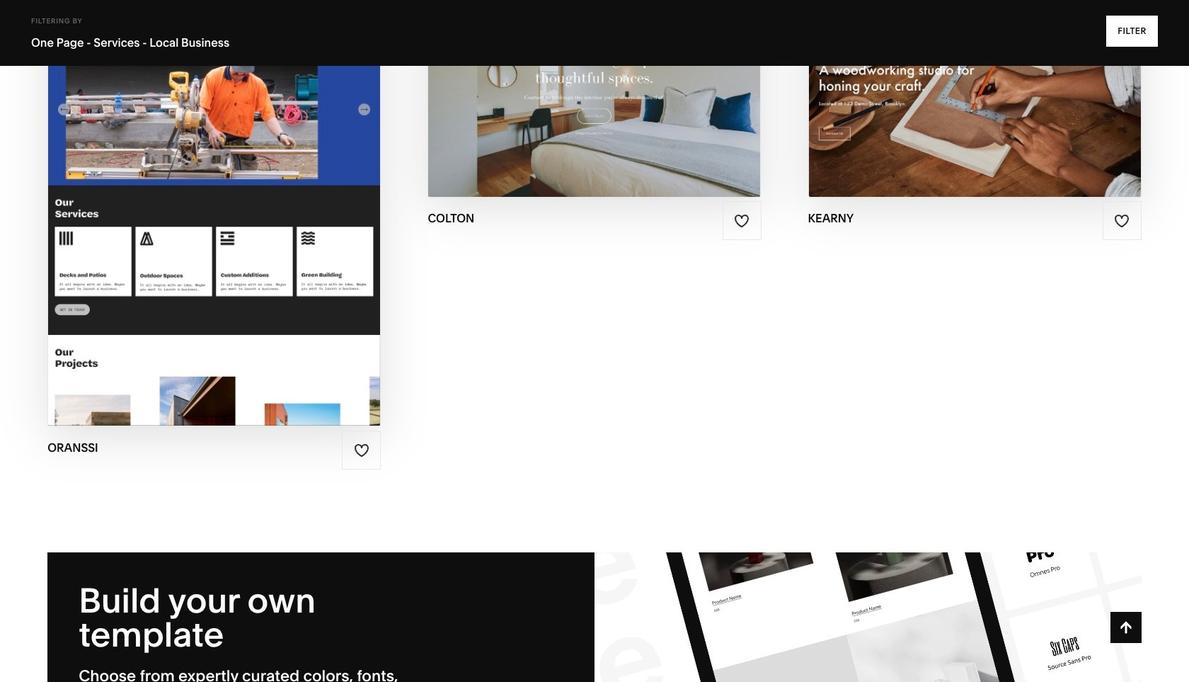 Task type: locate. For each thing, give the bounding box(es) containing it.
oranssi image
[[48, 0, 381, 426]]

add oranssi to your favorites list image
[[354, 442, 370, 458]]

preview of building your own template image
[[595, 552, 1142, 682]]

kearny image
[[809, 0, 1142, 197]]



Task type: describe. For each thing, give the bounding box(es) containing it.
add kearny to your favorites list image
[[1115, 213, 1131, 229]]

back to top image
[[1119, 620, 1135, 635]]

colton image
[[429, 0, 761, 197]]



Task type: vqa. For each thing, say whether or not it's contained in the screenshot.
Emmeline IMAGE
no



